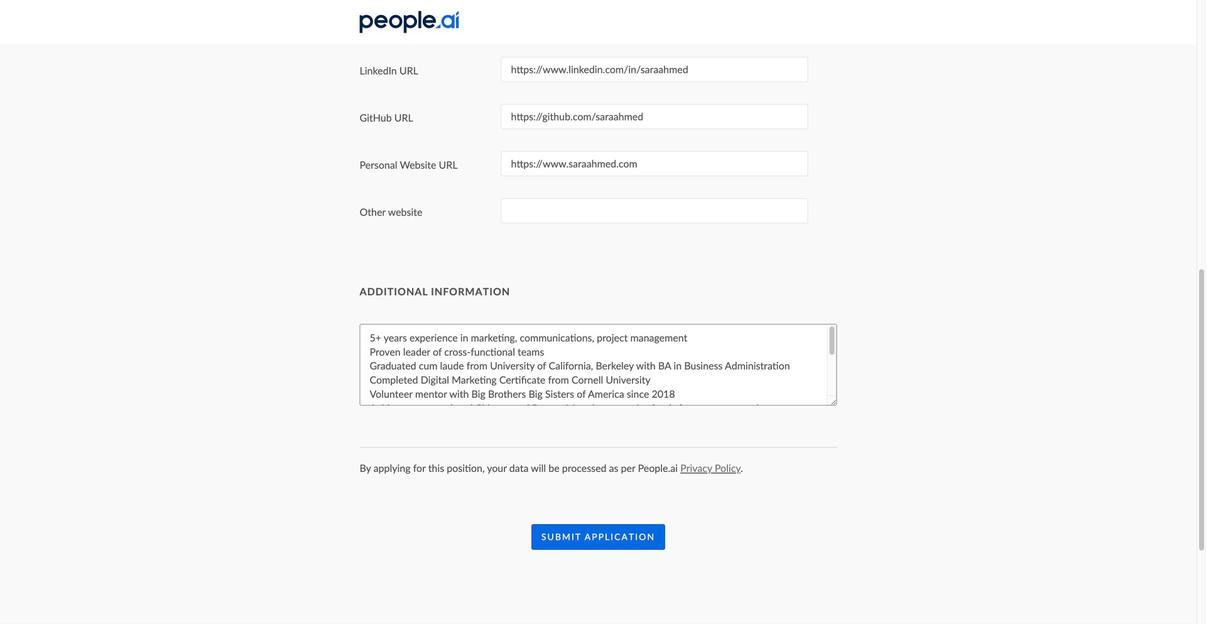 Task type: vqa. For each thing, say whether or not it's contained in the screenshot.
People.ai logo
yes



Task type: locate. For each thing, give the bounding box(es) containing it.
Add a cover letter or anything else you want to share. text field
[[360, 324, 838, 406]]

None text field
[[501, 104, 809, 129]]

None text field
[[501, 57, 809, 82], [501, 151, 809, 176], [501, 198, 809, 223], [501, 57, 809, 82], [501, 151, 809, 176], [501, 198, 809, 223]]

people.ai logo image
[[360, 11, 459, 33]]



